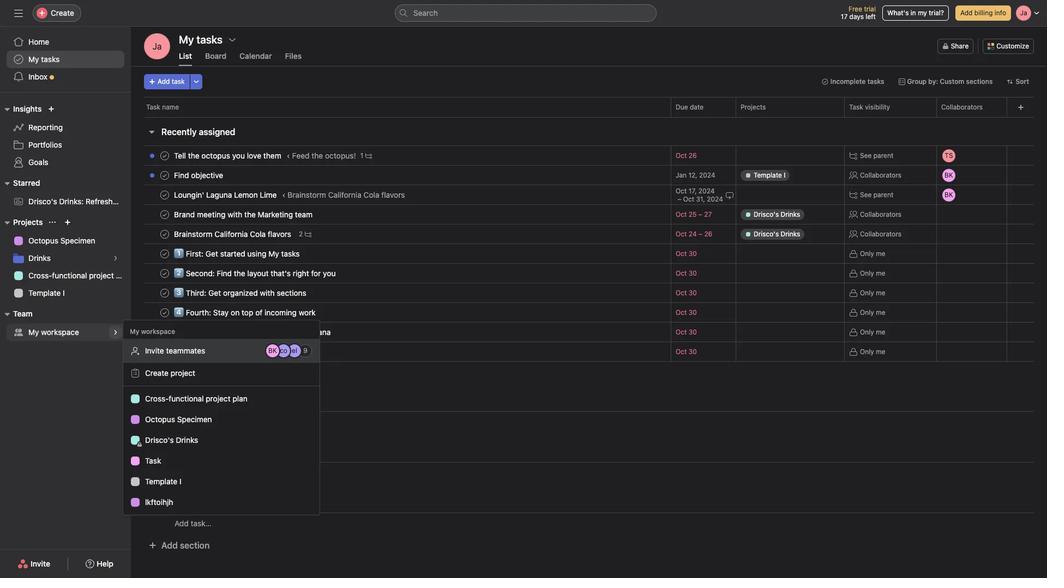 Task type: vqa. For each thing, say whether or not it's contained in the screenshot.
Cola
yes



Task type: describe. For each thing, give the bounding box(es) containing it.
create for create project
[[145, 369, 169, 378]]

– for oct 25
[[699, 211, 703, 219]]

only me for 2️⃣ second: find the layout that's right for you cell
[[860, 269, 886, 277]]

lkftoihjh
[[145, 498, 173, 507]]

only for 1️⃣ first: get started using my tasks "cell"
[[860, 250, 874, 258]]

linked projects for 2️⃣ second: find the layout that's right for you cell
[[736, 264, 845, 284]]

create project
[[145, 369, 195, 378]]

‹ for ‹ brainstorm california cola flavors
[[282, 190, 286, 200]]

1️⃣ First: Get started using My tasks text field
[[172, 249, 303, 259]]

add field image
[[1018, 104, 1024, 111]]

collapse task list for this section image for recently assigned
[[147, 128, 156, 136]]

completed checkbox for '2️⃣ second: find the layout that's right for you' text field
[[158, 267, 171, 280]]

26 inside ‹ feed the octopus! "row"
[[689, 152, 697, 160]]

do for do today
[[161, 393, 173, 403]]

recommendation
[[133, 197, 194, 206]]

recently assigned button
[[161, 122, 235, 142]]

0 vertical spatial template i link
[[7, 285, 124, 302]]

only for 5️⃣ fifth: save time by collaborating in asana cell
[[860, 328, 874, 336]]

trial
[[864, 5, 876, 13]]

do next week
[[161, 444, 216, 454]]

do next week button
[[161, 439, 216, 459]]

projects button
[[0, 216, 43, 229]]

group by: custom sections button
[[894, 74, 998, 89]]

oct 30 for 2️⃣ second: find the layout that's right for you cell
[[676, 270, 697, 278]]

task… inside header recently assigned tree grid
[[191, 367, 212, 376]]

only me for 5️⃣ fifth: save time by collaborating in asana cell
[[860, 328, 886, 336]]

later
[[175, 495, 193, 505]]

linked projects for 4️⃣ fourth: stay on top of incoming work cell
[[736, 303, 845, 323]]

name
[[162, 103, 179, 111]]

global element
[[0, 27, 131, 92]]

completed image inside the find objective cell
[[158, 169, 171, 182]]

2️⃣ second: find the layout that's right for you cell
[[131, 264, 672, 284]]

1️⃣ first: get started using my tasks cell
[[131, 244, 672, 264]]

co
[[280, 347, 287, 355]]

30 for 5️⃣ fifth: save time by collaborating in asana cell
[[689, 328, 697, 337]]

i inside projects element
[[63, 289, 65, 298]]

oct 25 – 27
[[676, 211, 712, 219]]

find objective cell
[[131, 165, 672, 186]]

customize
[[997, 42, 1030, 50]]

1 horizontal spatial octopus specimen
[[145, 415, 212, 424]]

inbox
[[28, 72, 47, 81]]

my tasks
[[179, 33, 223, 46]]

collapse task list for this section image for do later
[[147, 495, 156, 504]]

my workspace link
[[7, 324, 124, 342]]

‹ brainstorm california cola flavors
[[282, 190, 405, 200]]

1 horizontal spatial drinks
[[176, 436, 198, 445]]

drisco's for drisco's drinks: refreshment recommendation
[[28, 197, 57, 206]]

invite teammates menu item
[[123, 339, 320, 363]]

– for oct 24
[[699, 230, 703, 238]]

completed image inside tell the octopus you love them cell
[[158, 149, 171, 162]]

24
[[689, 230, 697, 238]]

teammates
[[166, 346, 205, 356]]

30 for 3️⃣ third: get organized with sections cell
[[689, 289, 697, 297]]

‹ for ‹ feed the octopus!
[[287, 151, 290, 160]]

template inside projects element
[[28, 289, 61, 298]]

me for 3️⃣ third: get organized with sections cell
[[876, 289, 886, 297]]

tasks for incomplete tasks
[[868, 77, 885, 86]]

cross-functional project plan inside projects element
[[28, 271, 131, 280]]

1 horizontal spatial specimen
[[177, 415, 212, 424]]

add task… button for first add task… 'row'
[[175, 366, 212, 378]]

2 workspace from the left
[[141, 328, 175, 336]]

4️⃣ Fourth: Stay on top of incoming work text field
[[172, 307, 319, 318]]

add task… row for do next week
[[131, 463, 1048, 483]]

search
[[414, 8, 438, 17]]

do later button
[[161, 490, 193, 510]]

9
[[303, 347, 308, 355]]

oct 26
[[676, 152, 697, 160]]

add section button
[[144, 536, 214, 556]]

hide sidebar image
[[14, 9, 23, 17]]

4 task… from the top
[[191, 519, 212, 528]]

teams element
[[0, 304, 131, 344]]

octopus specimen link inside projects element
[[7, 232, 124, 250]]

do today button
[[161, 388, 198, 408]]

task for task
[[145, 457, 161, 466]]

completed checkbox for 3️⃣ third: get organized with sections text field
[[158, 287, 171, 300]]

add task… for add task… 'row' associated with do next week
[[175, 468, 212, 478]]

5️⃣ fifth: save time by collaborating in asana cell
[[131, 322, 672, 343]]

plan inside projects element
[[116, 271, 131, 280]]

goals link
[[7, 154, 124, 171]]

visibility
[[865, 103, 890, 111]]

header recently assigned tree grid
[[131, 145, 1048, 382]]

week
[[195, 444, 216, 454]]

starred
[[13, 178, 40, 188]]

board link
[[205, 51, 227, 66]]

the
[[312, 151, 323, 160]]

help button
[[79, 555, 121, 575]]

30 for 2️⃣ second: find the layout that's right for you cell
[[689, 270, 697, 278]]

see details, my workspace image
[[112, 330, 119, 336]]

3️⃣ third: get organized with sections cell
[[131, 283, 672, 303]]

left
[[866, 13, 876, 21]]

date
[[690, 103, 704, 111]]

incomplete tasks
[[831, 77, 885, 86]]

new image
[[48, 106, 55, 112]]

1 vertical spatial cross-
[[145, 394, 169, 404]]

my right the see details, my workspace image at bottom
[[130, 328, 139, 336]]

oct inside "row"
[[676, 152, 687, 160]]

add inside header recently assigned tree grid
[[175, 367, 189, 376]]

Brand meeting with the Marketing team text field
[[172, 209, 316, 220]]

california
[[328, 190, 362, 200]]

trial?
[[929, 9, 944, 17]]

2024 right 31,
[[707, 195, 723, 203]]

only for "4️⃣ fourth: stay on top of incoming work" cell
[[860, 309, 874, 317]]

sort button
[[1003, 74, 1034, 89]]

27
[[705, 211, 712, 219]]

ja button
[[144, 33, 170, 59]]

Tell the octopus you love them text field
[[172, 150, 285, 161]]

1 add task… row from the top
[[131, 362, 1048, 382]]

me for "4️⃣ fourth: stay on top of incoming work" cell
[[876, 309, 886, 317]]

show options image
[[228, 35, 237, 44]]

oct 30 for 3️⃣ third: get organized with sections cell
[[676, 289, 697, 297]]

insights button
[[0, 103, 42, 116]]

completed checkbox for 4️⃣ fourth: stay on top of incoming work text box
[[158, 306, 171, 319]]

me for 2️⃣ second: find the layout that's right for you cell
[[876, 269, 886, 277]]

recently
[[161, 127, 197, 137]]

row containing task name
[[131, 97, 1048, 117]]

see for linked projects for tell the octopus you love them 'cell'
[[860, 151, 872, 160]]

my tasks
[[28, 55, 60, 64]]

task link
[[123, 451, 320, 472]]

2️⃣ Second: Find the layout that's right for you text field
[[172, 268, 339, 279]]

add billing info
[[961, 9, 1007, 17]]

6️⃣ sixth: make work manageable cell
[[131, 342, 672, 362]]

1 vertical spatial template
[[145, 477, 177, 487]]

my tasks link
[[7, 51, 124, 68]]

what's in my trial? button
[[883, 5, 949, 21]]

Find objective text field
[[172, 170, 227, 181]]

4️⃣ fourth: stay on top of incoming work cell
[[131, 303, 672, 323]]

me for 6️⃣ sixth: make work manageable cell
[[876, 348, 886, 356]]

drisco's drinks: refreshment recommendation link
[[7, 193, 194, 211]]

completed image for 1️⃣ first: get started using my tasks text field
[[158, 247, 171, 261]]

17
[[841, 13, 848, 21]]

oct inside row
[[676, 230, 687, 238]]

6️⃣ Sixth: Make work manageable text field
[[172, 347, 294, 358]]

1 vertical spatial template i
[[145, 477, 182, 487]]

do later
[[161, 495, 193, 505]]

see for linked projects for loungin' laguna lemon lime cell at top right
[[860, 191, 872, 199]]

0 vertical spatial projects
[[741, 103, 766, 111]]

list
[[179, 51, 192, 61]]

today
[[175, 393, 198, 403]]

1
[[361, 151, 364, 160]]

completed image for 6️⃣ sixth: make work manageable text box
[[158, 346, 171, 359]]

completed checkbox for brand meeting with the marketing team text box
[[158, 208, 171, 221]]

4 add task… button from the top
[[175, 518, 212, 530]]

invite for invite teammates
[[145, 346, 164, 356]]

only me for 3️⃣ third: get organized with sections cell
[[860, 289, 886, 297]]

collaborators for the find objective cell
[[860, 171, 902, 179]]

free
[[849, 5, 863, 13]]

octopus inside projects element
[[28, 236, 58, 246]]

linked projects for tell the octopus you love them cell
[[736, 146, 845, 166]]

incomplete
[[831, 77, 866, 86]]

drisco's drinks
[[145, 436, 198, 445]]

in
[[911, 9, 916, 17]]

2
[[299, 230, 303, 238]]

next
[[175, 444, 193, 454]]

days
[[850, 13, 864, 21]]

billing
[[975, 9, 993, 17]]

my
[[918, 9, 927, 17]]

add up add section button
[[175, 519, 189, 528]]

completed image for loungin' laguna lemon lime text box
[[158, 189, 171, 202]]

me for 5️⃣ fifth: save time by collaborating in asana cell
[[876, 328, 886, 336]]

2 button
[[297, 229, 314, 240]]

my for my tasks link on the top left
[[28, 55, 39, 64]]

task name column header
[[144, 97, 674, 117]]

reporting link
[[7, 119, 124, 136]]

add task… for add task… 'row' for do today
[[175, 418, 212, 427]]

home
[[28, 37, 49, 46]]

inbox link
[[7, 68, 124, 86]]

group by: custom sections
[[908, 77, 993, 86]]

jan 12, 2024
[[676, 171, 716, 180]]

starred button
[[0, 177, 40, 190]]

only for 6️⃣ sixth: make work manageable cell
[[860, 348, 874, 356]]

incomplete tasks button
[[817, 74, 890, 89]]

what's
[[888, 9, 909, 17]]

template i inside projects element
[[28, 289, 65, 298]]

add down next
[[175, 468, 189, 478]]

jan
[[676, 171, 687, 180]]

feed
[[292, 151, 310, 160]]

cross- inside projects element
[[28, 271, 52, 280]]

1 horizontal spatial octopus
[[145, 415, 175, 424]]

due date
[[676, 103, 704, 111]]

specimen inside projects element
[[60, 236, 95, 246]]



Task type: locate. For each thing, give the bounding box(es) containing it.
create for create
[[51, 8, 74, 17]]

6 only from the top
[[860, 348, 874, 356]]

add task… down teammates
[[175, 367, 212, 376]]

do left 'today'
[[161, 393, 173, 403]]

completed image for 5️⃣ fifth: save time by collaborating in asana "text box"
[[158, 326, 171, 339]]

3 completed image from the top
[[158, 189, 171, 202]]

6 completed image from the top
[[158, 247, 171, 261]]

1 add task… from the top
[[175, 367, 212, 376]]

add task… button for add task… 'row' associated with do next week
[[175, 467, 212, 479]]

0 vertical spatial collapse task list for this section image
[[147, 128, 156, 136]]

my workspace down team
[[28, 328, 79, 337]]

only me for "4️⃣ fourth: stay on top of incoming work" cell
[[860, 309, 886, 317]]

add left task
[[158, 77, 170, 86]]

project right 'today'
[[206, 394, 231, 404]]

4 add task… from the top
[[175, 519, 212, 528]]

1 vertical spatial octopus
[[145, 415, 175, 424]]

task left 'name'
[[146, 103, 160, 111]]

see parent for linked projects for tell the octopus you love them 'cell'
[[860, 151, 894, 160]]

more actions image
[[193, 79, 199, 85]]

completed checkbox inside 6️⃣ sixth: make work manageable cell
[[158, 346, 171, 359]]

project down the see details, drinks image
[[89, 271, 114, 280]]

Brainstorm California Cola flavors text field
[[172, 229, 295, 240]]

my workspace inside teams element
[[28, 328, 79, 337]]

task inside column header
[[146, 103, 160, 111]]

0 horizontal spatial i
[[63, 289, 65, 298]]

add task… for first add task… 'row'
[[175, 367, 212, 376]]

tasks inside dropdown button
[[868, 77, 885, 86]]

invite inside menu item
[[145, 346, 164, 356]]

5 only me from the top
[[860, 328, 886, 336]]

oct 30 for 6️⃣ sixth: make work manageable cell
[[676, 348, 697, 356]]

collapse task list for this section image for do today
[[147, 394, 156, 403]]

1 only from the top
[[860, 250, 874, 258]]

0 vertical spatial specimen
[[60, 236, 95, 246]]

3 only from the top
[[860, 289, 874, 297]]

drinks inside projects element
[[28, 254, 51, 263]]

6 oct 30 from the top
[[676, 348, 697, 356]]

cola
[[364, 190, 380, 200]]

i up "do later" button
[[180, 477, 182, 487]]

0 horizontal spatial workspace
[[41, 328, 79, 337]]

octopus specimen
[[28, 236, 95, 246], [145, 415, 212, 424]]

info
[[995, 9, 1007, 17]]

octopus specimen up the drinks link on the top of page
[[28, 236, 95, 246]]

1 vertical spatial project
[[171, 369, 195, 378]]

recently assigned
[[161, 127, 235, 137]]

1 vertical spatial see
[[860, 191, 872, 199]]

1 vertical spatial tasks
[[868, 77, 885, 86]]

3 oct 30 from the top
[[676, 289, 697, 297]]

task for task name
[[146, 103, 160, 111]]

5 30 from the top
[[689, 328, 697, 337]]

4 completed checkbox from the top
[[158, 267, 171, 280]]

0 vertical spatial parent
[[874, 151, 894, 160]]

2024
[[699, 171, 716, 180], [699, 187, 715, 195], [707, 195, 723, 203]]

completed checkbox for 6️⃣ sixth: make work manageable text box
[[158, 346, 171, 359]]

drisco's up show options, current sort, top icon
[[28, 197, 57, 206]]

parent for linked projects for loungin' laguna lemon lime cell at top right
[[874, 191, 894, 199]]

refreshment
[[86, 197, 131, 206]]

completed checkbox inside "4️⃣ fourth: stay on top of incoming work" cell
[[158, 306, 171, 319]]

0 vertical spatial plan
[[116, 271, 131, 280]]

2 see from the top
[[860, 191, 872, 199]]

team button
[[0, 308, 33, 321]]

2 collapse task list for this section image from the top
[[147, 495, 156, 504]]

26 up '12,'
[[689, 152, 697, 160]]

0 vertical spatial drinks
[[28, 254, 51, 263]]

0 vertical spatial do
[[161, 393, 173, 403]]

1 button
[[358, 150, 374, 161]]

loungin' laguna lemon lime cell
[[131, 185, 672, 205]]

brand meeting with the marketing team cell
[[131, 205, 672, 225]]

section
[[180, 541, 210, 551]]

drisco's for drisco's drinks
[[145, 436, 174, 445]]

octopus specimen link up the week
[[123, 410, 320, 430]]

my workspace
[[28, 328, 79, 337], [130, 328, 175, 336]]

linked projects for loungin' laguna lemon lime cell
[[736, 185, 845, 205]]

0 vertical spatial cross-functional project plan
[[28, 271, 131, 280]]

goals
[[28, 158, 48, 167]]

task left visibility
[[850, 103, 864, 111]]

2 vertical spatial project
[[206, 394, 231, 404]]

1 vertical spatial ‹
[[282, 190, 286, 200]]

my inside teams element
[[28, 328, 39, 337]]

invite inside button
[[31, 560, 50, 569]]

completed image inside loungin' laguna lemon lime "cell"
[[158, 189, 171, 202]]

5 completed checkbox from the top
[[158, 326, 171, 339]]

completed image inside "4️⃣ fourth: stay on top of incoming work" cell
[[158, 306, 171, 319]]

projects inside dropdown button
[[13, 218, 43, 227]]

completed image inside 3️⃣ third: get organized with sections cell
[[158, 287, 171, 300]]

ja
[[153, 41, 162, 51]]

2 collapse task list for this section image from the top
[[147, 445, 156, 453]]

oct 30 for 1️⃣ first: get started using my tasks "cell"
[[676, 250, 697, 258]]

see details, drinks image
[[112, 255, 119, 262]]

plan
[[116, 271, 131, 280], [233, 394, 248, 404]]

1 horizontal spatial cross-functional project plan
[[145, 394, 248, 404]]

completed image inside 5️⃣ fifth: save time by collaborating in asana cell
[[158, 326, 171, 339]]

‹ brainstorm california cola flavors row
[[131, 184, 1048, 206]]

tasks for my tasks
[[41, 55, 60, 64]]

completed image inside 6️⃣ sixth: make work manageable cell
[[158, 346, 171, 359]]

task down drisco's drinks
[[145, 457, 161, 466]]

task name
[[146, 103, 179, 111]]

functional down the drinks link on the top of page
[[52, 271, 87, 280]]

6 completed checkbox from the top
[[158, 346, 171, 359]]

2 vertical spatial do
[[161, 495, 173, 505]]

add left billing
[[961, 9, 973, 17]]

1 horizontal spatial template
[[145, 477, 177, 487]]

3️⃣ Third: Get organized with sections text field
[[172, 288, 310, 299]]

only me for 1️⃣ first: get started using my tasks "cell"
[[860, 250, 886, 258]]

1 vertical spatial i
[[180, 477, 182, 487]]

tasks down home on the left top
[[41, 55, 60, 64]]

collapse task list for this section image
[[147, 394, 156, 403], [147, 445, 156, 453]]

1 vertical spatial template i link
[[123, 472, 320, 493]]

30 for "4️⃣ fourth: stay on top of incoming work" cell
[[689, 309, 697, 317]]

1 completed image from the top
[[158, 149, 171, 162]]

functional down create project at the bottom
[[169, 394, 204, 404]]

calendar
[[240, 51, 272, 61]]

task… down teammates
[[191, 367, 212, 376]]

2024 for 17,
[[699, 187, 715, 195]]

2024 right '12,'
[[699, 171, 716, 180]]

drisco's left next
[[145, 436, 174, 445]]

1 vertical spatial do
[[161, 444, 173, 454]]

brainstorm california cola flavors cell
[[131, 224, 672, 244]]

row
[[131, 97, 1048, 117], [144, 117, 1034, 118], [131, 164, 1048, 186], [131, 204, 1048, 226], [131, 223, 1048, 245], [131, 243, 1048, 265], [131, 263, 1048, 285], [131, 282, 1048, 304], [131, 302, 1048, 324], [131, 322, 1048, 343], [131, 341, 1048, 363]]

1 me from the top
[[876, 250, 886, 258]]

6 30 from the top
[[689, 348, 697, 356]]

30
[[689, 250, 697, 258], [689, 270, 697, 278], [689, 289, 697, 297], [689, 309, 697, 317], [689, 328, 697, 337], [689, 348, 697, 356]]

tell the octopus you love them cell
[[131, 146, 672, 166]]

1 horizontal spatial project
[[171, 369, 195, 378]]

1 add task… button from the top
[[175, 366, 212, 378]]

5 me from the top
[[876, 328, 886, 336]]

task… up the week
[[191, 418, 212, 427]]

3 add task… row from the top
[[131, 463, 1048, 483]]

1 my workspace from the left
[[28, 328, 79, 337]]

collapse task list for this section image left do today button
[[147, 394, 156, 403]]

share button
[[938, 39, 974, 54]]

1 vertical spatial –
[[699, 211, 703, 219]]

cross-functional project plan down create project at the bottom
[[145, 394, 248, 404]]

completed image
[[158, 149, 171, 162], [158, 169, 171, 182], [158, 189, 171, 202], [158, 208, 171, 221], [158, 228, 171, 241], [158, 247, 171, 261], [158, 267, 171, 280], [158, 306, 171, 319], [158, 346, 171, 359]]

2 add task… button from the top
[[175, 417, 212, 429]]

my down team
[[28, 328, 39, 337]]

parent inside '‹ brainstorm california cola flavors' row
[[874, 191, 894, 199]]

0 horizontal spatial create
[[51, 8, 74, 17]]

add task button
[[144, 74, 190, 89]]

do for do next week
[[161, 444, 173, 454]]

2024 for 12,
[[699, 171, 716, 180]]

completed checkbox inside 5️⃣ fifth: save time by collaborating in asana cell
[[158, 326, 171, 339]]

template i link down the week
[[123, 472, 320, 493]]

Completed checkbox
[[158, 149, 171, 162], [158, 189, 171, 202], [158, 228, 171, 241], [158, 267, 171, 280], [158, 326, 171, 339]]

my up inbox
[[28, 55, 39, 64]]

0 vertical spatial functional
[[52, 271, 87, 280]]

template i up lkftoihjh at bottom
[[145, 477, 182, 487]]

2 completed checkbox from the top
[[158, 208, 171, 221]]

due
[[676, 103, 688, 111]]

0 vertical spatial completed image
[[158, 287, 171, 300]]

1 horizontal spatial invite
[[145, 346, 164, 356]]

0 vertical spatial project
[[89, 271, 114, 280]]

2 horizontal spatial project
[[206, 394, 231, 404]]

– left 17,
[[678, 195, 682, 203]]

drinks link
[[7, 250, 124, 267]]

completed image for 4️⃣ fourth: stay on top of incoming work text box
[[158, 306, 171, 319]]

task for task visibility
[[850, 103, 864, 111]]

files
[[285, 51, 302, 61]]

collaborators for brand meeting with the marketing team cell
[[860, 210, 902, 219]]

projects
[[741, 103, 766, 111], [13, 218, 43, 227]]

0 horizontal spatial octopus
[[28, 236, 58, 246]]

3 me from the top
[[876, 289, 886, 297]]

collapse task list for this section image
[[147, 128, 156, 136], [147, 495, 156, 504]]

parent inside ‹ feed the octopus! "row"
[[874, 151, 894, 160]]

1 horizontal spatial ‹
[[287, 151, 290, 160]]

0 horizontal spatial ‹
[[282, 190, 286, 200]]

specimen down 'today'
[[177, 415, 212, 424]]

3 completed checkbox from the top
[[158, 228, 171, 241]]

add task…
[[175, 367, 212, 376], [175, 418, 212, 427], [175, 468, 212, 478], [175, 519, 212, 528]]

portfolios
[[28, 140, 62, 149]]

do left next
[[161, 444, 173, 454]]

drisco's drinks link
[[123, 430, 320, 451]]

3 only me from the top
[[860, 289, 886, 297]]

1 horizontal spatial drisco's
[[145, 436, 174, 445]]

oct 17, 2024 – oct 31, 2024
[[676, 187, 723, 203]]

template i
[[28, 289, 65, 298], [145, 477, 182, 487]]

oct 30 for "4️⃣ fourth: stay on top of incoming work" cell
[[676, 309, 697, 317]]

completed checkbox for 5️⃣ fifth: save time by collaborating in asana "text box"
[[158, 326, 171, 339]]

cross-functional project plan link up drisco's drinks link
[[123, 389, 320, 410]]

1 vertical spatial plan
[[233, 394, 248, 404]]

0 horizontal spatial template
[[28, 289, 61, 298]]

cross- down create project at the bottom
[[145, 394, 169, 404]]

completed image for 3️⃣ third: get organized with sections text field
[[158, 287, 171, 300]]

i up teams element at left
[[63, 289, 65, 298]]

1 vertical spatial specimen
[[177, 415, 212, 424]]

0 vertical spatial see
[[860, 151, 872, 160]]

0 vertical spatial –
[[678, 195, 682, 203]]

Loungin' Laguna Lemon Lime text field
[[172, 190, 280, 201]]

template up team
[[28, 289, 61, 298]]

my
[[28, 55, 39, 64], [28, 328, 39, 337], [130, 328, 139, 336]]

see parent inside ‹ feed the octopus! "row"
[[860, 151, 894, 160]]

0 horizontal spatial 26
[[689, 152, 697, 160]]

invite for invite
[[31, 560, 50, 569]]

insights
[[13, 104, 42, 113]]

task… up section
[[191, 519, 212, 528]]

1 vertical spatial drinks
[[176, 436, 198, 445]]

completed image inside 1️⃣ first: get started using my tasks "cell"
[[158, 247, 171, 261]]

calendar link
[[240, 51, 272, 66]]

1 horizontal spatial 26
[[705, 230, 713, 238]]

completed image
[[158, 287, 171, 300], [158, 326, 171, 339]]

‹ feed the octopus!
[[287, 151, 356, 160]]

only
[[860, 250, 874, 258], [860, 269, 874, 277], [860, 289, 874, 297], [860, 309, 874, 317], [860, 328, 874, 336], [860, 348, 874, 356]]

1 vertical spatial completed image
[[158, 326, 171, 339]]

2 only from the top
[[860, 269, 874, 277]]

1 completed image from the top
[[158, 287, 171, 300]]

0 vertical spatial octopus
[[28, 236, 58, 246]]

completed checkbox inside the find objective cell
[[158, 169, 171, 182]]

1 vertical spatial projects
[[13, 218, 43, 227]]

0 horizontal spatial invite
[[31, 560, 50, 569]]

2 completed image from the top
[[158, 169, 171, 182]]

31,
[[696, 195, 705, 203]]

octopus up drisco's drinks
[[145, 415, 175, 424]]

only me
[[860, 250, 886, 258], [860, 269, 886, 277], [860, 289, 886, 297], [860, 309, 886, 317], [860, 328, 886, 336], [860, 348, 886, 356]]

0 vertical spatial template i
[[28, 289, 65, 298]]

1 parent from the top
[[874, 151, 894, 160]]

2 completed checkbox from the top
[[158, 189, 171, 202]]

me for 1️⃣ first: get started using my tasks "cell"
[[876, 250, 886, 258]]

4 only from the top
[[860, 309, 874, 317]]

collapse task list for this section image for do next week
[[147, 445, 156, 453]]

1 vertical spatial invite
[[31, 560, 50, 569]]

add task… button down 'today'
[[175, 417, 212, 429]]

completed image for '2️⃣ second: find the layout that's right for you' text field
[[158, 267, 171, 280]]

0 vertical spatial collapse task list for this section image
[[147, 394, 156, 403]]

add task… button down teammates
[[175, 366, 212, 378]]

octopus specimen link
[[7, 232, 124, 250], [123, 410, 320, 430]]

add task… button down do next week on the left
[[175, 467, 212, 479]]

30 for 6️⃣ sixth: make work manageable cell
[[689, 348, 697, 356]]

2 add task… row from the top
[[131, 412, 1048, 433]]

0 vertical spatial 26
[[689, 152, 697, 160]]

1 horizontal spatial projects
[[741, 103, 766, 111]]

octopus specimen link down new project or portfolio icon
[[7, 232, 124, 250]]

25
[[689, 211, 697, 219]]

board
[[205, 51, 227, 61]]

0 vertical spatial see parent
[[860, 151, 894, 160]]

completed checkbox inside 1️⃣ first: get started using my tasks "cell"
[[158, 247, 171, 261]]

Completed checkbox
[[158, 169, 171, 182], [158, 208, 171, 221], [158, 247, 171, 261], [158, 287, 171, 300], [158, 306, 171, 319], [158, 346, 171, 359]]

i
[[63, 289, 65, 298], [180, 477, 182, 487]]

4 oct 30 from the top
[[676, 309, 697, 317]]

2 vertical spatial –
[[699, 230, 703, 238]]

1 see parent from the top
[[860, 151, 894, 160]]

completed image inside brainstorm california cola flavors cell
[[158, 228, 171, 241]]

1 oct 30 from the top
[[676, 250, 697, 258]]

my inside global 'element'
[[28, 55, 39, 64]]

6 only me from the top
[[860, 348, 886, 356]]

2 me from the top
[[876, 269, 886, 277]]

0 vertical spatial cross-functional project plan link
[[7, 267, 131, 285]]

2 do from the top
[[161, 444, 173, 454]]

0 vertical spatial i
[[63, 289, 65, 298]]

1 vertical spatial octopus specimen
[[145, 415, 212, 424]]

1 horizontal spatial functional
[[169, 394, 204, 404]]

1 only me from the top
[[860, 250, 886, 258]]

reporting
[[28, 123, 63, 132]]

completed checkbox inside 2️⃣ second: find the layout that's right for you cell
[[158, 267, 171, 280]]

4 add task… row from the top
[[131, 513, 1048, 534]]

create inside dropdown button
[[51, 8, 74, 17]]

‹ left 'brainstorm'
[[282, 190, 286, 200]]

4 completed image from the top
[[158, 208, 171, 221]]

home link
[[7, 33, 124, 51]]

add task… button for add task… 'row' for do today
[[175, 417, 212, 429]]

task
[[172, 77, 185, 86]]

parent
[[874, 151, 894, 160], [874, 191, 894, 199]]

1 vertical spatial functional
[[169, 394, 204, 404]]

create button
[[33, 4, 81, 22]]

0 horizontal spatial projects
[[13, 218, 43, 227]]

add billing info button
[[956, 5, 1012, 21]]

2 see parent from the top
[[860, 191, 894, 199]]

cross-functional project plan link
[[7, 267, 131, 285], [123, 389, 320, 410]]

add task… row
[[131, 362, 1048, 382], [131, 412, 1048, 433], [131, 463, 1048, 483], [131, 513, 1048, 534]]

5 completed image from the top
[[158, 228, 171, 241]]

collaborators for brainstorm california cola flavors cell
[[860, 230, 902, 238]]

do left later
[[161, 495, 173, 505]]

0 horizontal spatial functional
[[52, 271, 87, 280]]

tasks up visibility
[[868, 77, 885, 86]]

1 vertical spatial collapse task list for this section image
[[147, 445, 156, 453]]

17,
[[689, 187, 697, 195]]

see parent inside '‹ brainstorm california cola flavors' row
[[860, 191, 894, 199]]

3 add task… button from the top
[[175, 467, 212, 479]]

1 horizontal spatial plan
[[233, 394, 248, 404]]

template up lkftoihjh at bottom
[[145, 477, 177, 487]]

0 vertical spatial octopus specimen link
[[7, 232, 124, 250]]

add up drisco's drinks
[[175, 418, 189, 427]]

octopus
[[28, 236, 58, 246], [145, 415, 175, 424]]

‹ inside loungin' laguna lemon lime "cell"
[[282, 190, 286, 200]]

collapse task list for this section image left do later
[[147, 495, 156, 504]]

3 completed checkbox from the top
[[158, 247, 171, 261]]

add task… row for do today
[[131, 412, 1048, 433]]

group
[[908, 77, 927, 86]]

what's in my trial?
[[888, 9, 944, 17]]

see parent for linked projects for loungin' laguna lemon lime cell at top right
[[860, 191, 894, 199]]

1 vertical spatial collapse task list for this section image
[[147, 495, 156, 504]]

1 collapse task list for this section image from the top
[[147, 128, 156, 136]]

see inside ‹ feed the octopus! "row"
[[860, 151, 872, 160]]

collapse task list for this section image down the task name
[[147, 128, 156, 136]]

1 see from the top
[[860, 151, 872, 160]]

0 horizontal spatial drisco's
[[28, 197, 57, 206]]

5 oct 30 from the top
[[676, 328, 697, 337]]

3 do from the top
[[161, 495, 173, 505]]

0 horizontal spatial cross-
[[28, 271, 52, 280]]

only for 3️⃣ third: get organized with sections cell
[[860, 289, 874, 297]]

completed image for "brainstorm california cola flavors" text field
[[158, 228, 171, 241]]

1 30 from the top
[[689, 250, 697, 258]]

add left section
[[161, 541, 178, 551]]

search button
[[395, 4, 657, 22]]

specimen
[[60, 236, 95, 246], [177, 415, 212, 424]]

template
[[28, 289, 61, 298], [145, 477, 177, 487]]

oct 30 for 5️⃣ fifth: save time by collaborating in asana cell
[[676, 328, 697, 337]]

2 task… from the top
[[191, 418, 212, 427]]

completed checkbox inside loungin' laguna lemon lime "cell"
[[158, 189, 171, 202]]

search list box
[[395, 4, 657, 22]]

workspace inside my workspace link
[[41, 328, 79, 337]]

see inside '‹ brainstorm california cola flavors' row
[[860, 191, 872, 199]]

0 horizontal spatial template i
[[28, 289, 65, 298]]

0 horizontal spatial plan
[[116, 271, 131, 280]]

1 horizontal spatial my workspace
[[130, 328, 175, 336]]

0 horizontal spatial my workspace
[[28, 328, 79, 337]]

cross-functional project plan down the drinks link on the top of page
[[28, 271, 131, 280]]

5️⃣ Fifth: Save time by collaborating in Asana text field
[[172, 327, 334, 338]]

new project or portfolio image
[[65, 219, 71, 226]]

template i up team
[[28, 289, 65, 298]]

4 only me from the top
[[860, 309, 886, 317]]

project
[[89, 271, 114, 280], [171, 369, 195, 378], [206, 394, 231, 404]]

2 my workspace from the left
[[130, 328, 175, 336]]

3 task… from the top
[[191, 468, 212, 478]]

1 vertical spatial cross-functional project plan
[[145, 394, 248, 404]]

3 add task… from the top
[[175, 468, 212, 478]]

portfolios link
[[7, 136, 124, 154]]

5 only from the top
[[860, 328, 874, 336]]

tasks inside global 'element'
[[41, 55, 60, 64]]

completed image for brand meeting with the marketing team text box
[[158, 208, 171, 221]]

files link
[[285, 51, 302, 66]]

1 vertical spatial drisco's
[[145, 436, 174, 445]]

1 vertical spatial cross-functional project plan link
[[123, 389, 320, 410]]

bk
[[268, 347, 277, 355]]

octopus specimen down 'do today'
[[145, 415, 212, 424]]

completed checkbox for loungin' laguna lemon lime text box
[[158, 189, 171, 202]]

task visibility
[[850, 103, 890, 111]]

template i link up teams element at left
[[7, 285, 124, 302]]

tasks
[[41, 55, 60, 64], [868, 77, 885, 86]]

do for do later
[[161, 495, 173, 505]]

1 completed checkbox from the top
[[158, 169, 171, 182]]

functional inside projects element
[[52, 271, 87, 280]]

1 horizontal spatial tasks
[[868, 77, 885, 86]]

1 horizontal spatial cross-
[[145, 394, 169, 404]]

help
[[97, 560, 113, 569]]

1 horizontal spatial i
[[180, 477, 182, 487]]

–
[[678, 195, 682, 203], [699, 211, 703, 219], [699, 230, 703, 238]]

add task… button up section
[[175, 518, 212, 530]]

custom
[[940, 77, 965, 86]]

0 vertical spatial cross-
[[28, 271, 52, 280]]

only for 2️⃣ second: find the layout that's right for you cell
[[860, 269, 874, 277]]

octopus specimen inside projects element
[[28, 236, 95, 246]]

cross- down the drinks link on the top of page
[[28, 271, 52, 280]]

1 collapse task list for this section image from the top
[[147, 394, 156, 403]]

2 completed image from the top
[[158, 326, 171, 339]]

collapse task list for this section image left next
[[147, 445, 156, 453]]

add task… button inside header recently assigned tree grid
[[175, 366, 212, 378]]

do
[[161, 393, 173, 403], [161, 444, 173, 454], [161, 495, 173, 505]]

add task… row for do later
[[131, 513, 1048, 534]]

‹ left 'feed'
[[287, 151, 290, 160]]

2 oct 30 from the top
[[676, 270, 697, 278]]

0 vertical spatial ‹
[[287, 151, 290, 160]]

– left 27
[[699, 211, 703, 219]]

1 horizontal spatial create
[[145, 369, 169, 378]]

my workspace up the invite teammates
[[130, 328, 175, 336]]

add task… down do next week on the left
[[175, 468, 212, 478]]

– inside oct 17, 2024 – oct 31, 2024
[[678, 195, 682, 203]]

completed checkbox inside 3️⃣ third: get organized with sections cell
[[158, 287, 171, 300]]

5 completed checkbox from the top
[[158, 306, 171, 319]]

1 completed checkbox from the top
[[158, 149, 171, 162]]

cross-functional project plan link up teams element at left
[[7, 267, 131, 285]]

0 vertical spatial octopus specimen
[[28, 236, 95, 246]]

30 for 1️⃣ first: get started using my tasks "cell"
[[689, 250, 697, 258]]

show options, current sort, top image
[[49, 219, 56, 226]]

2 parent from the top
[[874, 191, 894, 199]]

completed checkbox inside brand meeting with the marketing team cell
[[158, 208, 171, 221]]

sections
[[967, 77, 993, 86]]

7 completed image from the top
[[158, 267, 171, 280]]

only me for 6️⃣ sixth: make work manageable cell
[[860, 348, 886, 356]]

0 horizontal spatial specimen
[[60, 236, 95, 246]]

repeats image
[[726, 191, 734, 199]]

0 horizontal spatial drinks
[[28, 254, 51, 263]]

add task… down 'today'
[[175, 418, 212, 427]]

completed image inside brand meeting with the marketing team cell
[[158, 208, 171, 221]]

projects element
[[0, 213, 131, 304]]

4 me from the top
[[876, 309, 886, 317]]

create up home link
[[51, 8, 74, 17]]

completed checkbox for 1️⃣ first: get started using my tasks text field
[[158, 247, 171, 261]]

completed image inside 2️⃣ second: find the layout that's right for you cell
[[158, 267, 171, 280]]

do today
[[161, 393, 198, 403]]

add section
[[161, 541, 210, 551]]

specimen down new project or portfolio icon
[[60, 236, 95, 246]]

starred element
[[0, 174, 194, 213]]

my for my workspace link
[[28, 328, 39, 337]]

9 completed image from the top
[[158, 346, 171, 359]]

see parent
[[860, 151, 894, 160], [860, 191, 894, 199]]

octopus down show options, current sort, top icon
[[28, 236, 58, 246]]

‹ feed the octopus! row
[[131, 145, 1048, 167]]

1 task… from the top
[[191, 367, 212, 376]]

1 vertical spatial octopus specimen link
[[123, 410, 320, 430]]

task… down the week
[[191, 468, 212, 478]]

completed checkbox for "brainstorm california cola flavors" text field
[[158, 228, 171, 241]]

0 horizontal spatial project
[[89, 271, 114, 280]]

‹ inside tell the octopus you love them cell
[[287, 151, 290, 160]]

0 horizontal spatial tasks
[[41, 55, 60, 64]]

parent for linked projects for tell the octopus you love them 'cell'
[[874, 151, 894, 160]]

6 me from the top
[[876, 348, 886, 356]]

completed checkbox inside tell the octopus you love them cell
[[158, 149, 171, 162]]

create down the invite teammates
[[145, 369, 169, 378]]

insights element
[[0, 99, 131, 174]]

completed checkbox inside brainstorm california cola flavors cell
[[158, 228, 171, 241]]

1 do from the top
[[161, 393, 173, 403]]

project down teammates
[[171, 369, 195, 378]]

0 vertical spatial drisco's
[[28, 197, 57, 206]]

– right 24
[[699, 230, 703, 238]]

0 horizontal spatial cross-functional project plan
[[28, 271, 131, 280]]

3 30 from the top
[[689, 289, 697, 297]]

add task… inside header recently assigned tree grid
[[175, 367, 212, 376]]

add task… up section
[[175, 519, 212, 528]]

2 only me from the top
[[860, 269, 886, 277]]

sort
[[1016, 77, 1030, 86]]

4 completed checkbox from the top
[[158, 287, 171, 300]]

flavors
[[382, 190, 405, 200]]

1 vertical spatial 26
[[705, 230, 713, 238]]

2 add task… from the top
[[175, 418, 212, 427]]

drinks
[[28, 254, 51, 263], [176, 436, 198, 445]]

26 right 24
[[705, 230, 713, 238]]

plan down the see details, drinks image
[[116, 271, 131, 280]]

customize button
[[983, 39, 1034, 54]]

drisco's inside starred element
[[28, 197, 57, 206]]

2 30 from the top
[[689, 270, 697, 278]]

4 30 from the top
[[689, 309, 697, 317]]

1 horizontal spatial workspace
[[141, 328, 175, 336]]

add down teammates
[[175, 367, 189, 376]]

1 vertical spatial see parent
[[860, 191, 894, 199]]

row containing 2
[[131, 223, 1048, 245]]

1 vertical spatial create
[[145, 369, 169, 378]]

1 workspace from the left
[[41, 328, 79, 337]]

2024 right 17,
[[699, 187, 715, 195]]

0 vertical spatial template
[[28, 289, 61, 298]]

0 horizontal spatial octopus specimen
[[28, 236, 95, 246]]

8 completed image from the top
[[158, 306, 171, 319]]

plan up drisco's drinks link
[[233, 394, 248, 404]]



